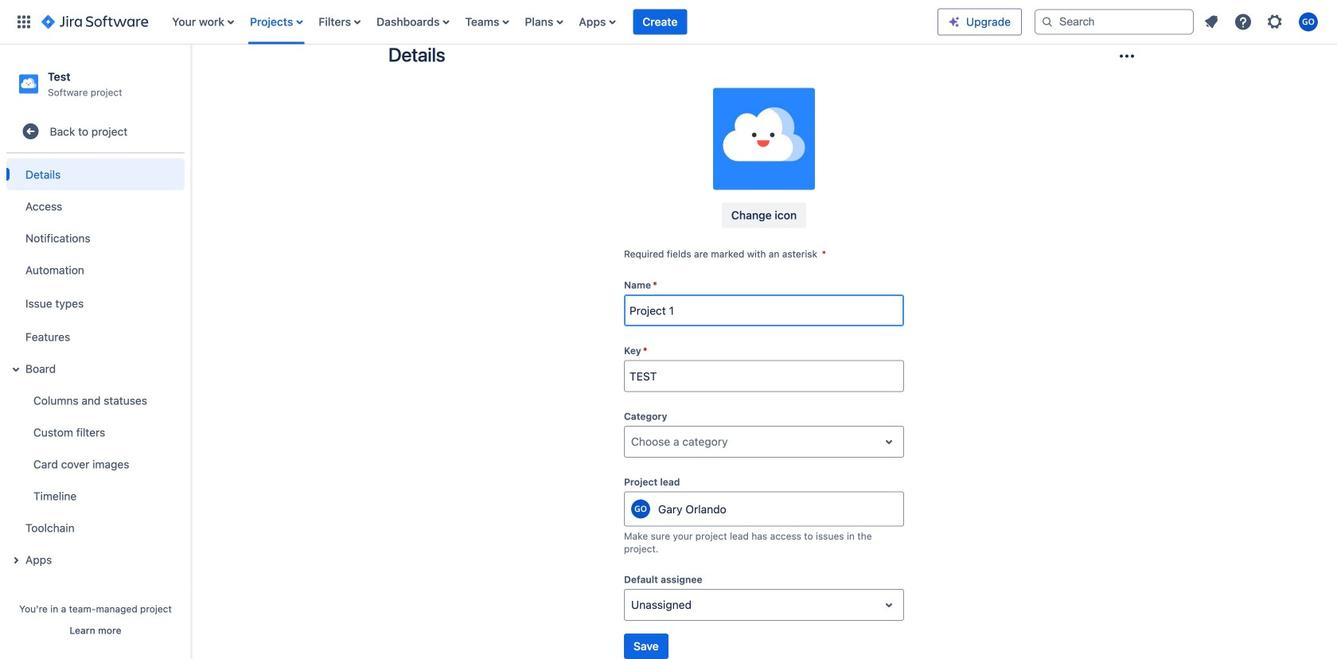 Task type: locate. For each thing, give the bounding box(es) containing it.
group
[[3, 154, 185, 581]]

list
[[164, 0, 938, 44], [1198, 8, 1328, 36]]

None search field
[[1035, 9, 1195, 35]]

settings image
[[1266, 12, 1285, 31]]

banner
[[0, 0, 1338, 45]]

0 horizontal spatial list
[[164, 0, 938, 44]]

None field
[[625, 296, 904, 325], [625, 362, 904, 391], [625, 296, 904, 325], [625, 362, 904, 391]]

1 vertical spatial expand image
[[6, 551, 25, 570]]

list item
[[633, 0, 688, 44]]

Search field
[[1035, 9, 1195, 35]]

1 expand image from the top
[[6, 360, 25, 379]]

0 vertical spatial expand image
[[6, 360, 25, 379]]

jira software image
[[41, 12, 148, 31], [41, 12, 148, 31]]

open image
[[880, 596, 899, 615]]

more image
[[1118, 47, 1137, 66]]

expand image
[[6, 360, 25, 379], [6, 551, 25, 570]]

main content
[[191, 0, 1338, 659]]

1 horizontal spatial list
[[1198, 8, 1328, 36]]

group inside sidebar element
[[3, 154, 185, 581]]

appswitcher icon image
[[14, 12, 33, 31]]

None text field
[[632, 597, 635, 613]]

open image
[[880, 433, 899, 452]]

2 expand image from the top
[[6, 551, 25, 570]]

None text field
[[632, 434, 635, 450]]



Task type: vqa. For each thing, say whether or not it's contained in the screenshot.
banner
yes



Task type: describe. For each thing, give the bounding box(es) containing it.
sidebar element
[[0, 45, 191, 659]]

notifications image
[[1203, 12, 1222, 31]]

project avatar image
[[714, 88, 816, 190]]

your profile and settings image
[[1300, 12, 1319, 31]]

primary element
[[10, 0, 938, 44]]

search image
[[1042, 16, 1054, 28]]

help image
[[1234, 12, 1254, 31]]

sidebar navigation image
[[174, 64, 209, 96]]



